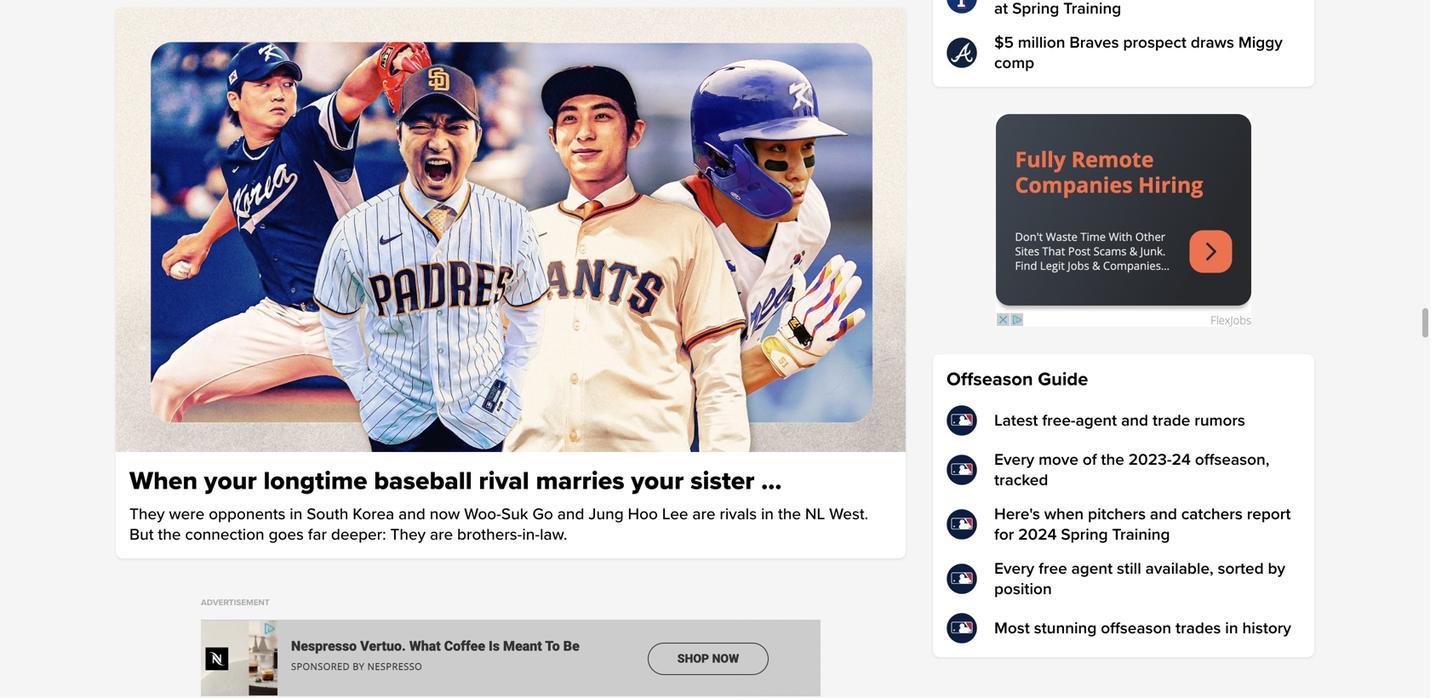 Task type: locate. For each thing, give the bounding box(es) containing it.
your up opponents
[[204, 466, 257, 497]]

mlb image left tracked at the right of page
[[947, 455, 977, 485]]

lee
[[662, 504, 688, 524]]

0 vertical spatial agent
[[1076, 411, 1117, 430]]

korea
[[353, 504, 394, 524]]

the down were
[[158, 525, 181, 544]]

marries
[[536, 466, 625, 497]]

your up hoo
[[631, 466, 684, 497]]

0 horizontal spatial are
[[430, 525, 453, 544]]

$5 million braves prospect draws miggy comp
[[994, 33, 1283, 73]]

3 mlb image from the top
[[947, 613, 977, 644]]

they up but
[[129, 504, 165, 524]]

the right of
[[1101, 450, 1125, 470]]

1 vertical spatial are
[[430, 525, 453, 544]]

1 vertical spatial agent
[[1071, 559, 1113, 578]]

24
[[1172, 450, 1191, 470]]

trade
[[1153, 411, 1191, 430]]

rival
[[479, 466, 529, 497]]

the
[[1101, 450, 1125, 470], [778, 504, 801, 524], [158, 525, 181, 544]]

here's
[[994, 504, 1040, 524]]

1 horizontal spatial they
[[390, 525, 426, 544]]

2 mlb image from the top
[[947, 564, 977, 594]]

2 vertical spatial mlb image
[[947, 613, 977, 644]]

mlb image down offseason
[[947, 405, 977, 436]]

advertisement element
[[996, 114, 1251, 327], [201, 620, 821, 696]]

trades
[[1176, 619, 1221, 638]]

1 vertical spatial mlb image
[[947, 564, 977, 594]]

0 vertical spatial every
[[994, 450, 1035, 470]]

in
[[290, 504, 303, 524], [761, 504, 774, 524], [1225, 619, 1238, 638]]

but
[[129, 525, 154, 544]]

woo-
[[464, 504, 501, 524]]

1 vertical spatial every
[[994, 559, 1035, 578]]

rivals
[[720, 504, 757, 524]]

0 horizontal spatial advertisement element
[[201, 620, 821, 696]]

1 every from the top
[[994, 450, 1035, 470]]

goes
[[269, 525, 304, 544]]

still
[[1117, 559, 1141, 578]]

0 horizontal spatial your
[[204, 466, 257, 497]]

agent down spring
[[1071, 559, 1113, 578]]

report
[[1247, 504, 1291, 524]]

0 vertical spatial the
[[1101, 450, 1125, 470]]

rumors
[[1195, 411, 1245, 430]]

are down now
[[430, 525, 453, 544]]

...
[[761, 466, 782, 497]]

0 vertical spatial are
[[692, 504, 716, 524]]

free
[[1039, 559, 1067, 578]]

in right rivals
[[761, 504, 774, 524]]

mlb image left most
[[947, 613, 977, 644]]

every free agent still available, sorted by position link
[[947, 558, 1301, 599]]

0 vertical spatial mlb image
[[947, 455, 977, 485]]

every up position at the bottom right
[[994, 559, 1035, 578]]

offseason,
[[1195, 450, 1270, 470]]

mlb image inside the every free agent still available, sorted by position "link"
[[947, 564, 977, 594]]

1 mlb image from the top
[[947, 405, 977, 436]]

0 horizontal spatial they
[[129, 504, 165, 524]]

nl
[[805, 504, 825, 524]]

mlb image inside here's when pitchers and catchers report for 2024 spring training link
[[947, 509, 977, 540]]

1 horizontal spatial advertisement element
[[996, 114, 1251, 327]]

your
[[204, 466, 257, 497], [631, 466, 684, 497]]

they down korea
[[390, 525, 426, 544]]

latest
[[994, 411, 1038, 430]]

south
[[307, 504, 349, 524]]

draws
[[1191, 33, 1234, 52]]

0 horizontal spatial the
[[158, 525, 181, 544]]

every move of the 2023-24 offseason, tracked
[[994, 450, 1270, 490]]

for
[[994, 525, 1014, 544]]

and
[[1121, 411, 1149, 430], [399, 504, 426, 524], [557, 504, 584, 524], [1150, 504, 1177, 524]]

mlb image for latest
[[947, 405, 977, 436]]

every inside the every free agent still available, sorted by position
[[994, 559, 1035, 578]]

law.
[[540, 525, 567, 544]]

1 horizontal spatial your
[[631, 466, 684, 497]]

2 horizontal spatial in
[[1225, 619, 1238, 638]]

are
[[692, 504, 716, 524], [430, 525, 453, 544]]

comp
[[994, 53, 1035, 73]]

sister
[[690, 466, 755, 497]]

agent up of
[[1076, 411, 1117, 430]]

here's when pitchers and catchers report for 2024 spring training
[[994, 504, 1291, 544]]

agent for free
[[1071, 559, 1113, 578]]

every inside every move of the 2023-24 offseason, tracked
[[994, 450, 1035, 470]]

mlb image
[[947, 405, 977, 436], [947, 564, 977, 594], [947, 613, 977, 644]]

every up tracked at the right of page
[[994, 450, 1035, 470]]

and up training
[[1150, 504, 1177, 524]]

agent for free-
[[1076, 411, 1117, 430]]

suk
[[501, 504, 528, 524]]

the inside every move of the 2023-24 offseason, tracked
[[1101, 450, 1125, 470]]

mlb image inside every move of the 2023-24 offseason, tracked link
[[947, 455, 977, 485]]

0 vertical spatial they
[[129, 504, 165, 524]]

were
[[169, 504, 205, 524]]

hoo
[[628, 504, 658, 524]]

0 vertical spatial mlb image
[[947, 405, 977, 436]]

sorted
[[1218, 559, 1264, 578]]

when your longtime baseball rival marries your sister ... they were opponents in south korea and now woo-suk go and jung hoo lee are rivals in the nl west. but the connection goes far deeper: they are brothers-in-law.
[[129, 466, 869, 544]]

agent inside the every free agent still available, sorted by position
[[1071, 559, 1113, 578]]

$5
[[994, 33, 1014, 52]]

1 horizontal spatial the
[[778, 504, 801, 524]]

mlb image
[[947, 455, 977, 485], [947, 509, 977, 540]]

1 vertical spatial advertisement element
[[201, 620, 821, 696]]

available,
[[1146, 559, 1214, 578]]

tracked
[[994, 470, 1048, 490]]

are right 'lee'
[[692, 504, 716, 524]]

offseason
[[1101, 619, 1172, 638]]

every for every move of the 2023-24 offseason, tracked
[[994, 450, 1035, 470]]

the left 'nl' in the right of the page
[[778, 504, 801, 524]]

they
[[129, 504, 165, 524], [390, 525, 426, 544]]

of
[[1083, 450, 1097, 470]]

in right 'trades'
[[1225, 619, 1238, 638]]

in up goes
[[290, 504, 303, 524]]

mlb image left position at the bottom right
[[947, 564, 977, 594]]

0 horizontal spatial in
[[290, 504, 303, 524]]

1 vertical spatial mlb image
[[947, 509, 977, 540]]

1 mlb image from the top
[[947, 455, 977, 485]]

2 your from the left
[[631, 466, 684, 497]]

latest free-agent and trade rumors link
[[947, 405, 1301, 436]]

mlb image for every
[[947, 564, 977, 594]]

every for every free agent still available, sorted by position
[[994, 559, 1035, 578]]

2 mlb image from the top
[[947, 509, 977, 540]]

every
[[994, 450, 1035, 470], [994, 559, 1035, 578]]

1 vertical spatial the
[[778, 504, 801, 524]]

2 horizontal spatial the
[[1101, 450, 1125, 470]]

agent
[[1076, 411, 1117, 430], [1071, 559, 1113, 578]]

mlb image left for
[[947, 509, 977, 540]]

1 your from the left
[[204, 466, 257, 497]]

million
[[1018, 33, 1066, 52]]

2 every from the top
[[994, 559, 1035, 578]]



Task type: describe. For each thing, give the bounding box(es) containing it.
2024
[[1018, 525, 1057, 544]]

and up law. at the bottom left of page
[[557, 504, 584, 524]]

most stunning offseason trades in history
[[994, 619, 1291, 638]]

pitchers
[[1088, 504, 1146, 524]]

move
[[1039, 450, 1079, 470]]

position
[[994, 579, 1052, 599]]

by
[[1268, 559, 1286, 578]]

jung
[[589, 504, 624, 524]]

here's when pitchers and catchers report for 2024 spring training link
[[947, 504, 1301, 545]]

most stunning offseason trades in history link
[[947, 613, 1301, 644]]

1 horizontal spatial are
[[692, 504, 716, 524]]

connection
[[185, 525, 264, 544]]

prospect
[[1123, 33, 1187, 52]]

0 vertical spatial advertisement element
[[996, 114, 1251, 327]]

when
[[1044, 504, 1084, 524]]

every free agent still available, sorted by position
[[994, 559, 1286, 599]]

miggy
[[1239, 33, 1283, 52]]

opponents
[[209, 504, 286, 524]]

mlb image for every
[[947, 455, 977, 485]]

spring
[[1061, 525, 1108, 544]]

catchers
[[1182, 504, 1243, 524]]

offseason
[[947, 368, 1033, 391]]

braves
[[1070, 33, 1119, 52]]

go
[[532, 504, 553, 524]]

longtime
[[263, 466, 367, 497]]

far
[[308, 525, 327, 544]]

1 vertical spatial they
[[390, 525, 426, 544]]

brothers-
[[457, 525, 522, 544]]

1 horizontal spatial in
[[761, 504, 774, 524]]

when your longtime baseball rival marries your sister ... image
[[116, 8, 906, 452]]

$5 million braves prospect draws miggy comp link
[[947, 32, 1301, 73]]

history
[[1243, 619, 1291, 638]]

and left trade
[[1121, 411, 1149, 430]]

deeper:
[[331, 525, 386, 544]]

west.
[[829, 504, 869, 524]]

most
[[994, 619, 1030, 638]]

free-
[[1042, 411, 1076, 430]]

offseason guide
[[947, 368, 1088, 391]]

when
[[129, 466, 198, 497]]

in-
[[522, 525, 540, 544]]

and left now
[[399, 504, 426, 524]]

and inside here's when pitchers and catchers report for 2024 spring training
[[1150, 504, 1177, 524]]

latest free-agent and trade rumors
[[994, 411, 1245, 430]]

2023-
[[1129, 450, 1172, 470]]

2 vertical spatial the
[[158, 525, 181, 544]]

stunning
[[1034, 619, 1097, 638]]

every move of the 2023-24 offseason, tracked link
[[947, 450, 1301, 490]]

guide
[[1038, 368, 1088, 391]]

braves image
[[947, 37, 977, 68]]

training
[[1112, 525, 1170, 544]]

baseball
[[374, 466, 472, 497]]

rangers image
[[947, 0, 977, 14]]

now
[[430, 504, 460, 524]]

mlb image for most
[[947, 613, 977, 644]]

when your longtime baseball rival marries your sister ... link
[[129, 466, 892, 497]]

mlb image for here's
[[947, 509, 977, 540]]



Task type: vqa. For each thing, say whether or not it's contained in the screenshot.
Every associated with Every move of the 2023-24 offseason, tracked
yes



